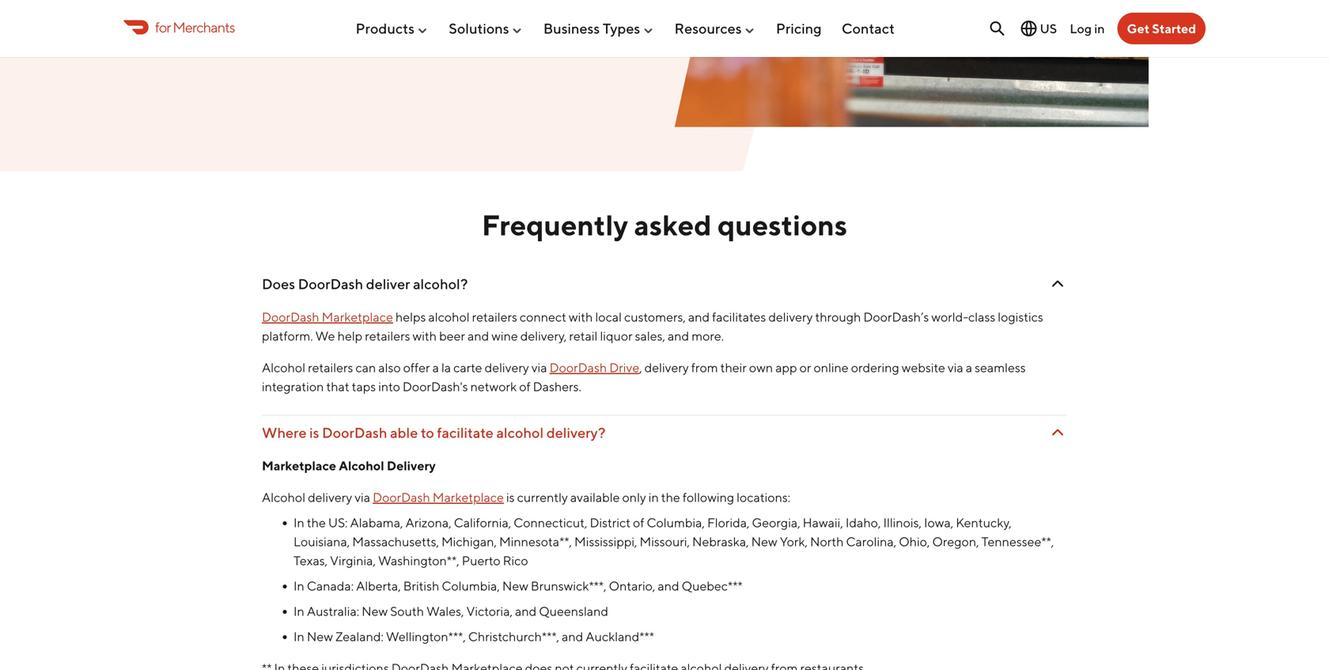 Task type: vqa. For each thing, say whether or not it's contained in the screenshot.
the bottom 'retailers'
yes



Task type: locate. For each thing, give the bounding box(es) containing it.
doordash up dashers.
[[550, 360, 607, 375]]

via up dashers.
[[531, 360, 547, 375]]

mississippi,
[[574, 534, 637, 549]]

zealand:
[[335, 629, 384, 644]]

the up louisiana,
[[307, 515, 326, 530]]

with up retail
[[569, 309, 593, 324]]

helps alcohol retailers connect with local customers, and facilitates delivery through doordash's world-class logistics platform. we help retailers with beer and wine delivery, retail liquor sales, and more.
[[262, 309, 1043, 343]]

2 horizontal spatial via
[[948, 360, 963, 375]]

delivery
[[768, 309, 813, 324], [485, 360, 529, 375], [644, 360, 689, 375], [308, 490, 352, 505]]

carte
[[453, 360, 482, 375]]

1 horizontal spatial a
[[966, 360, 972, 375]]

1 vertical spatial in
[[649, 490, 659, 505]]

their
[[720, 360, 747, 375]]

in up louisiana,
[[293, 515, 304, 530]]

app
[[775, 360, 797, 375]]

of inside the , delivery from their own app or online ordering website via a seamless integration that taps into doordash's network of dashers.
[[519, 379, 531, 394]]

in australia: new south wales, victoria, and queensland
[[293, 604, 608, 619]]

retail
[[569, 328, 598, 343]]

in left the "australia:"
[[293, 604, 304, 619]]

more.
[[692, 328, 724, 343]]

delivery up network
[[485, 360, 529, 375]]

of inside in the us: alabama, arizona, california, connecticut, district of columbia, florida, georgia, hawaii, idaho, illinois, iowa, kentucky, louisiana, massachusetts, michigan, minnesota**, mississippi, missouri, nebraska, new york, north carolina, ohio, oregon, tennessee**, texas, virginia, washington**, puerto rico
[[633, 515, 644, 530]]

the
[[661, 490, 680, 505], [307, 515, 326, 530]]

1 horizontal spatial via
[[531, 360, 547, 375]]

wales,
[[426, 604, 464, 619]]

questions
[[717, 208, 847, 242]]

with
[[569, 309, 593, 324], [413, 328, 437, 343]]

retailers down helps
[[365, 328, 410, 343]]

a left seamless
[[966, 360, 972, 375]]

marketplace alcohol delivery
[[262, 458, 436, 473]]

1 vertical spatial with
[[413, 328, 437, 343]]

1 in from the top
[[293, 515, 304, 530]]

of
[[519, 379, 531, 394], [633, 515, 644, 530]]

asked
[[634, 208, 712, 242]]

0 horizontal spatial the
[[307, 515, 326, 530]]

where is doordash able to facilitate alcohol delivery?
[[262, 424, 605, 441]]

missouri,
[[640, 534, 690, 549]]

1 vertical spatial the
[[307, 515, 326, 530]]

1 vertical spatial alcohol
[[339, 458, 384, 473]]

0 vertical spatial alcohol
[[428, 309, 470, 324]]

alcohol
[[262, 360, 305, 375], [339, 458, 384, 473], [262, 490, 305, 505]]

2 in from the top
[[293, 578, 304, 593]]

1 a from the left
[[432, 360, 439, 375]]

retailers
[[472, 309, 517, 324], [365, 328, 410, 343], [308, 360, 353, 375]]

in for in canada: alberta, british columbia, new brunswick***, ontario, and quebec***
[[293, 578, 304, 593]]

wine
[[491, 328, 518, 343]]

via up alabama,
[[355, 490, 370, 505]]

1 vertical spatial of
[[633, 515, 644, 530]]

ordering
[[851, 360, 899, 375]]

4 in from the top
[[293, 629, 304, 644]]

new inside in the us: alabama, arizona, california, connecticut, district of columbia, florida, georgia, hawaii, idaho, illinois, iowa, kentucky, louisiana, massachusetts, michigan, minnesota**, mississippi, missouri, nebraska, new york, north carolina, ohio, oregon, tennessee**, texas, virginia, washington**, puerto rico
[[751, 534, 777, 549]]

york,
[[780, 534, 808, 549]]

in
[[293, 515, 304, 530], [293, 578, 304, 593], [293, 604, 304, 619], [293, 629, 304, 644]]

the right only
[[661, 490, 680, 505]]

1 horizontal spatial of
[[633, 515, 644, 530]]

us
[[1040, 21, 1057, 36]]

deliver
[[366, 275, 410, 292]]

that
[[326, 379, 349, 394]]

0 horizontal spatial of
[[519, 379, 531, 394]]

0 vertical spatial columbia,
[[647, 515, 705, 530]]

0 vertical spatial with
[[569, 309, 593, 324]]

columbia, inside in the us: alabama, arizona, california, connecticut, district of columbia, florida, georgia, hawaii, idaho, illinois, iowa, kentucky, louisiana, massachusetts, michigan, minnesota**, mississippi, missouri, nebraska, new york, north carolina, ohio, oregon, tennessee**, texas, virginia, washington**, puerto rico
[[647, 515, 705, 530]]

in left zealand:
[[293, 629, 304, 644]]

contact
[[842, 20, 895, 37]]

delivery inside the , delivery from their own app or online ordering website via a seamless integration that taps into doordash's network of dashers.
[[644, 360, 689, 375]]

alcohol down network
[[496, 424, 544, 441]]

washington**,
[[378, 553, 459, 568]]

solutions link
[[449, 14, 523, 43]]

,
[[639, 360, 642, 375]]

marketplace up help
[[322, 309, 393, 324]]

queensland
[[539, 604, 608, 619]]

quebec***
[[682, 578, 743, 593]]

chevron down image
[[1048, 423, 1067, 442]]

columbia, up missouri,
[[647, 515, 705, 530]]

does doordash deliver alcohol?
[[262, 275, 468, 292]]

columbia, down the puerto
[[442, 578, 500, 593]]

0 horizontal spatial columbia,
[[442, 578, 500, 593]]

helps
[[395, 309, 426, 324]]

doordash marketplace link up we
[[262, 309, 393, 324]]

new down the "australia:"
[[307, 629, 333, 644]]

0 vertical spatial in
[[1094, 21, 1105, 36]]

alcohol delivery via doordash marketplace is currently available only in the following locations:
[[262, 490, 790, 505]]

retailers up wine
[[472, 309, 517, 324]]

0 horizontal spatial is
[[309, 424, 319, 441]]

delivery,
[[520, 328, 567, 343]]

in for in australia: new south wales, victoria, and queensland
[[293, 604, 304, 619]]

alcohol up integration
[[262, 360, 305, 375]]

1 horizontal spatial columbia,
[[647, 515, 705, 530]]

0 horizontal spatial via
[[355, 490, 370, 505]]

alabama,
[[350, 515, 403, 530]]

alcohol
[[428, 309, 470, 324], [496, 424, 544, 441]]

0 vertical spatial doordash marketplace link
[[262, 309, 393, 324]]

1 horizontal spatial the
[[661, 490, 680, 505]]

2 a from the left
[[966, 360, 972, 375]]

with down helps
[[413, 328, 437, 343]]

victoria,
[[466, 604, 513, 619]]

nebraska,
[[692, 534, 749, 549]]

for
[[155, 18, 171, 35]]

alcohol?
[[413, 275, 468, 292]]

taps
[[352, 379, 376, 394]]

via
[[531, 360, 547, 375], [948, 360, 963, 375], [355, 490, 370, 505]]

a inside the , delivery from their own app or online ordering website via a seamless integration that taps into doordash's network of dashers.
[[966, 360, 972, 375]]

1 vertical spatial alcohol
[[496, 424, 544, 441]]

alcohol up louisiana,
[[262, 490, 305, 505]]

in right only
[[649, 490, 659, 505]]

tennessee**,
[[981, 534, 1054, 549]]

own
[[749, 360, 773, 375]]

1 horizontal spatial alcohol
[[496, 424, 544, 441]]

minnesota**,
[[499, 534, 572, 549]]

a left la
[[432, 360, 439, 375]]

hawaii,
[[803, 515, 843, 530]]

alcohol retailers can also offer a la carte delivery via doordash drive
[[262, 360, 639, 375]]

0 vertical spatial of
[[519, 379, 531, 394]]

0 horizontal spatial in
[[649, 490, 659, 505]]

, delivery from their own app or online ordering website via a seamless integration that taps into doordash's network of dashers.
[[262, 360, 1026, 394]]

in right log
[[1094, 21, 1105, 36]]

of right network
[[519, 379, 531, 394]]

0 horizontal spatial a
[[432, 360, 439, 375]]

drive
[[609, 360, 639, 375]]

facilitates
[[712, 309, 766, 324]]

0 vertical spatial the
[[661, 490, 680, 505]]

doordash marketplace link up arizona,
[[373, 490, 504, 505]]

1 vertical spatial retailers
[[365, 328, 410, 343]]

doordash
[[298, 275, 363, 292], [262, 309, 319, 324], [550, 360, 607, 375], [322, 424, 387, 441], [373, 490, 430, 505]]

delivery right ,
[[644, 360, 689, 375]]

following
[[683, 490, 734, 505]]

new down alberta,
[[362, 604, 388, 619]]

ohio,
[[899, 534, 930, 549]]

in inside in the us: alabama, arizona, california, connecticut, district of columbia, florida, georgia, hawaii, idaho, illinois, iowa, kentucky, louisiana, massachusetts, michigan, minnesota**, mississippi, missouri, nebraska, new york, north carolina, ohio, oregon, tennessee**, texas, virginia, washington**, puerto rico
[[293, 515, 304, 530]]

0 vertical spatial retailers
[[472, 309, 517, 324]]

we
[[315, 328, 335, 343]]

business
[[543, 20, 600, 37]]

only
[[622, 490, 646, 505]]

does
[[262, 275, 295, 292]]

doordash's
[[863, 309, 929, 324]]

0 vertical spatial marketplace
[[322, 309, 393, 324]]

delivery left through
[[768, 309, 813, 324]]

delivery inside helps alcohol retailers connect with local customers, and facilitates delivery through doordash's world-class logistics platform. we help retailers with beer and wine delivery, retail liquor sales, and more.
[[768, 309, 813, 324]]

alcohol for is
[[262, 490, 305, 505]]

georgia,
[[752, 515, 800, 530]]

oregon,
[[932, 534, 979, 549]]

new down georgia,
[[751, 534, 777, 549]]

alcohol left delivery
[[339, 458, 384, 473]]

in down texas, at the left bottom of page
[[293, 578, 304, 593]]

marketplace down the where
[[262, 458, 336, 473]]

dashers.
[[533, 379, 581, 394]]

1 vertical spatial columbia,
[[442, 578, 500, 593]]

sales,
[[635, 328, 665, 343]]

beer
[[439, 328, 465, 343]]

1 vertical spatial is
[[506, 490, 515, 505]]

0 horizontal spatial alcohol
[[428, 309, 470, 324]]

is left currently
[[506, 490, 515, 505]]

2 vertical spatial alcohol
[[262, 490, 305, 505]]

for merchants
[[155, 18, 235, 35]]

and right beer
[[468, 328, 489, 343]]

marketplace up california,
[[433, 490, 504, 505]]

us:
[[328, 515, 348, 530]]

0 vertical spatial is
[[309, 424, 319, 441]]

la
[[441, 360, 451, 375]]

available
[[570, 490, 620, 505]]

0 vertical spatial alcohol
[[262, 360, 305, 375]]

2 horizontal spatial retailers
[[472, 309, 517, 324]]

in
[[1094, 21, 1105, 36], [649, 490, 659, 505]]

retailers up that
[[308, 360, 353, 375]]

contact link
[[842, 14, 895, 43]]

of down only
[[633, 515, 644, 530]]

2 vertical spatial retailers
[[308, 360, 353, 375]]

a
[[432, 360, 439, 375], [966, 360, 972, 375]]

is right the where
[[309, 424, 319, 441]]

district
[[590, 515, 631, 530]]

3 in from the top
[[293, 604, 304, 619]]

alcohol up beer
[[428, 309, 470, 324]]

florida,
[[707, 515, 750, 530]]

via right the website
[[948, 360, 963, 375]]



Task type: describe. For each thing, give the bounding box(es) containing it.
from
[[691, 360, 718, 375]]

for merchants link
[[123, 16, 235, 38]]

and down queensland
[[562, 629, 583, 644]]

delivery up us:
[[308, 490, 352, 505]]

through
[[815, 309, 861, 324]]

1 vertical spatial marketplace
[[262, 458, 336, 473]]

products link
[[356, 14, 429, 43]]

and up more.
[[688, 309, 710, 324]]

and right 'sales,'
[[668, 328, 689, 343]]

business types
[[543, 20, 640, 37]]

doordash up marketplace alcohol delivery
[[322, 424, 387, 441]]

also
[[378, 360, 401, 375]]

log in
[[1070, 21, 1105, 36]]

puerto
[[462, 553, 500, 568]]

resources
[[674, 20, 742, 37]]

started
[[1152, 21, 1196, 36]]

iowa,
[[924, 515, 953, 530]]

canada:
[[307, 578, 354, 593]]

michigan,
[[441, 534, 497, 549]]

frequently asked questions
[[482, 208, 847, 242]]

2 vertical spatial marketplace
[[433, 490, 504, 505]]

christchurch***,
[[468, 629, 559, 644]]

platform.
[[262, 328, 313, 343]]

illinois,
[[883, 515, 922, 530]]

louisiana,
[[293, 534, 350, 549]]

massachusetts,
[[352, 534, 439, 549]]

south
[[390, 604, 424, 619]]

doordash down delivery
[[373, 490, 430, 505]]

network
[[470, 379, 517, 394]]

1 horizontal spatial retailers
[[365, 328, 410, 343]]

1 horizontal spatial in
[[1094, 21, 1105, 36]]

types
[[603, 20, 640, 37]]

where
[[262, 424, 307, 441]]

arizona,
[[405, 515, 451, 530]]

products
[[356, 20, 414, 37]]

the inside in the us: alabama, arizona, california, connecticut, district of columbia, florida, georgia, hawaii, idaho, illinois, iowa, kentucky, louisiana, massachusetts, michigan, minnesota**, mississippi, missouri, nebraska, new york, north carolina, ohio, oregon, tennessee**, texas, virginia, washington**, puerto rico
[[307, 515, 326, 530]]

connect
[[520, 309, 566, 324]]

local
[[595, 309, 622, 324]]

brunswick***,
[[531, 578, 606, 593]]

customers,
[[624, 309, 686, 324]]

virginia,
[[330, 553, 376, 568]]

can
[[356, 360, 376, 375]]

website
[[902, 360, 945, 375]]

1 horizontal spatial with
[[569, 309, 593, 324]]

0 horizontal spatial with
[[413, 328, 437, 343]]

via inside the , delivery from their own app or online ordering website via a seamless integration that taps into doordash's network of dashers.
[[948, 360, 963, 375]]

1 horizontal spatial is
[[506, 490, 515, 505]]

business types link
[[543, 14, 654, 43]]

british
[[403, 578, 439, 593]]

merchants
[[173, 18, 235, 35]]

doordash up "platform."
[[262, 309, 319, 324]]

globe line image
[[1019, 19, 1038, 38]]

idaho,
[[846, 515, 881, 530]]

logistics
[[998, 309, 1043, 324]]

seamless
[[975, 360, 1026, 375]]

in for in the us: alabama, arizona, california, connecticut, district of columbia, florida, georgia, hawaii, idaho, illinois, iowa, kentucky, louisiana, massachusetts, michigan, minnesota**, mississippi, missouri, nebraska, new york, north carolina, ohio, oregon, tennessee**, texas, virginia, washington**, puerto rico
[[293, 515, 304, 530]]

alberta,
[[356, 578, 401, 593]]

and right the ontario,
[[658, 578, 679, 593]]

solutions
[[449, 20, 509, 37]]

into
[[378, 379, 400, 394]]

and down in canada: alberta, british columbia, new brunswick***, ontario, and quebec***
[[515, 604, 537, 619]]

resources link
[[674, 14, 756, 43]]

connecticut,
[[514, 515, 587, 530]]

1 vertical spatial doordash marketplace link
[[373, 490, 504, 505]]

or
[[799, 360, 811, 375]]

pricing link
[[776, 14, 822, 43]]

log in link
[[1070, 21, 1105, 36]]

offer
[[403, 360, 430, 375]]

log
[[1070, 21, 1092, 36]]

locations:
[[737, 490, 790, 505]]

texas,
[[293, 553, 328, 568]]

to
[[421, 424, 434, 441]]

currently
[[517, 490, 568, 505]]

mx blog - liquor locker 6 image
[[674, 0, 1149, 127]]

alcohol inside helps alcohol retailers connect with local customers, and facilitates delivery through doordash's world-class logistics platform. we help retailers with beer and wine delivery, retail liquor sales, and more.
[[428, 309, 470, 324]]

auckland***
[[586, 629, 654, 644]]

online
[[814, 360, 849, 375]]

get started button
[[1117, 13, 1206, 44]]

north
[[810, 534, 844, 549]]

liquor
[[600, 328, 633, 343]]

0 horizontal spatial retailers
[[308, 360, 353, 375]]

in the us: alabama, arizona, california, connecticut, district of columbia, florida, georgia, hawaii, idaho, illinois, iowa, kentucky, louisiana, massachusetts, michigan, minnesota**, mississippi, missouri, nebraska, new york, north carolina, ohio, oregon, tennessee**, texas, virginia, washington**, puerto rico
[[293, 515, 1054, 568]]

doordash marketplace
[[262, 309, 393, 324]]

in for in new zealand: wellington***, christchurch***, and auckland***
[[293, 629, 304, 644]]

doordash up the doordash marketplace
[[298, 275, 363, 292]]

rico
[[503, 553, 528, 568]]

chevron down image
[[1048, 274, 1067, 293]]

get
[[1127, 21, 1150, 36]]

alcohol for doordash
[[262, 360, 305, 375]]

facilitate
[[437, 424, 494, 441]]

in canada: alberta, british columbia, new brunswick***, ontario, and quebec***
[[293, 578, 743, 593]]

in new zealand: wellington***, christchurch***, and auckland***
[[293, 629, 654, 644]]

australia:
[[307, 604, 359, 619]]

new down rico
[[502, 578, 528, 593]]



